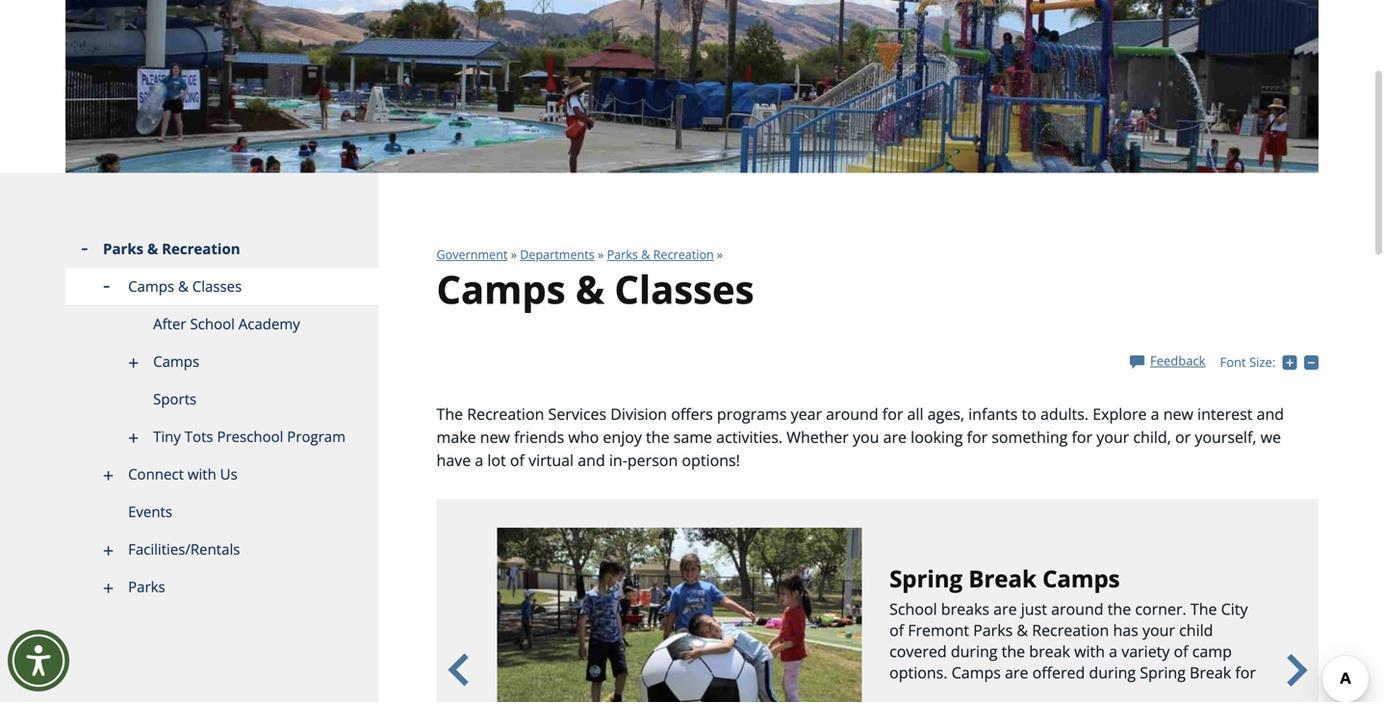 Task type: locate. For each thing, give the bounding box(es) containing it.
parks & recreation link
[[65, 231, 379, 268], [607, 246, 714, 262]]

for down 'infants'
[[967, 427, 988, 448]]

1 horizontal spatial classes
[[615, 263, 755, 315]]

0 vertical spatial school
[[190, 314, 235, 334]]

school inside spring break camps school breaks are just around the corner. the city of fremont parks & recreation has your child covered during the break with a variety of camp options. camps are offered during spring break for ages 5 to 17.
[[890, 598, 938, 619]]

1 vertical spatial are
[[994, 598, 1018, 619]]

& inside spring break camps school breaks are just around the corner. the city of fremont parks & recreation has your child covered during the break with a variety of camp options. camps are offered during spring break for ages 5 to 17.
[[1017, 620, 1029, 640]]

2 vertical spatial are
[[1005, 662, 1029, 683]]

0 horizontal spatial around
[[826, 404, 879, 424]]

0 horizontal spatial your
[[1097, 427, 1130, 448]]

spring up breaks
[[890, 563, 963, 594]]

offers
[[671, 404, 713, 424]]

0 horizontal spatial the
[[646, 427, 670, 448]]

camps & classes link
[[65, 268, 379, 306]]

child
[[1180, 620, 1214, 640]]

classes inside government » departments » parks & recreation camps & classes
[[615, 263, 755, 315]]

spring
[[890, 563, 963, 594], [1141, 662, 1186, 683]]

and
[[1257, 404, 1285, 424], [578, 450, 606, 471]]

the inside spring break camps school breaks are just around the corner. the city of fremont parks & recreation has your child covered during the break with a variety of camp options. camps are offered during spring break for ages 5 to 17.
[[1191, 598, 1218, 619]]

child,
[[1134, 427, 1172, 448]]

a left lot
[[475, 450, 484, 471]]

camps
[[437, 263, 566, 315], [128, 276, 174, 296], [153, 351, 199, 371], [1043, 563, 1121, 594], [952, 662, 1001, 683]]

city
[[1222, 598, 1249, 619]]

during down fremont
[[951, 641, 998, 662]]

2 vertical spatial of
[[1175, 641, 1189, 662]]

0 vertical spatial the
[[437, 404, 463, 424]]

academy
[[239, 314, 300, 334]]

program
[[287, 426, 346, 446]]

spring down variety
[[1141, 662, 1186, 683]]

of
[[510, 450, 525, 471], [890, 620, 904, 640], [1175, 641, 1189, 662]]

1 vertical spatial with
[[1075, 641, 1106, 662]]

with up offered
[[1075, 641, 1106, 662]]

& right departments
[[642, 246, 650, 262]]

1 horizontal spatial break
[[1190, 662, 1232, 683]]

and up the "we"
[[1257, 404, 1285, 424]]

1 horizontal spatial a
[[1110, 641, 1118, 662]]

camps up just
[[1043, 563, 1121, 594]]

0 vertical spatial your
[[1097, 427, 1130, 448]]

programs
[[717, 404, 787, 424]]

1 vertical spatial the
[[1191, 598, 1218, 619]]

0 horizontal spatial a
[[475, 450, 484, 471]]

parks & recreation link inside columnusercontrol3 "main content"
[[607, 246, 714, 262]]

parks
[[103, 239, 144, 258], [607, 246, 638, 262], [128, 577, 165, 596], [974, 620, 1013, 640]]

1 horizontal spatial to
[[1022, 404, 1037, 424]]

around inside the recreation services division offers programs year around for all ages, infants to adults. explore a new interest and make new friends who enjoy the same activities. whether you are looking for something for your child, or yourself, we have a lot of virtual and in-person options!
[[826, 404, 879, 424]]

0 horizontal spatial spring
[[890, 563, 963, 594]]

school up fremont
[[890, 598, 938, 619]]

1 vertical spatial new
[[480, 427, 510, 448]]

camps down the government link
[[437, 263, 566, 315]]

1 horizontal spatial new
[[1164, 404, 1194, 424]]

are right you
[[884, 427, 907, 448]]

the recreation services division offers programs year around for all ages, infants to adults. explore a new interest and make new friends who enjoy the same activities. whether you are looking for something for your child, or yourself, we have a lot of virtual and in-person options!
[[437, 404, 1285, 471]]

for down city
[[1236, 662, 1257, 683]]

your
[[1097, 427, 1130, 448], [1143, 620, 1176, 640]]

recreation
[[162, 239, 240, 258], [654, 246, 714, 262], [467, 404, 545, 424], [1033, 620, 1110, 640]]

1 horizontal spatial »
[[598, 246, 604, 262]]

0 horizontal spatial »
[[511, 246, 517, 262]]

2 horizontal spatial a
[[1151, 404, 1160, 424]]

to right "5"
[[940, 683, 954, 702]]

the up the has
[[1108, 598, 1132, 619]]

» right the government link
[[511, 246, 517, 262]]

1 vertical spatial and
[[578, 450, 606, 471]]

you
[[853, 427, 880, 448]]

& down just
[[1017, 620, 1029, 640]]

»
[[511, 246, 517, 262], [598, 246, 604, 262]]

sports
[[153, 389, 197, 409]]

0 horizontal spatial and
[[578, 450, 606, 471]]

1 vertical spatial around
[[1052, 598, 1104, 619]]

& up camps & classes
[[147, 239, 158, 258]]

0 horizontal spatial break
[[969, 563, 1037, 594]]

to
[[1022, 404, 1037, 424], [940, 683, 954, 702]]

around inside spring break camps school breaks are just around the corner. the city of fremont parks & recreation has your child covered during the break with a variety of camp options. camps are offered during spring break for ages 5 to 17.
[[1052, 598, 1104, 619]]

break down 'camp'
[[1190, 662, 1232, 683]]

0 vertical spatial break
[[969, 563, 1037, 594]]

0 horizontal spatial with
[[188, 464, 216, 484]]

to up something
[[1022, 404, 1037, 424]]

» right departments
[[598, 246, 604, 262]]

school down camps & classes link
[[190, 314, 235, 334]]

your down 'explore'
[[1097, 427, 1130, 448]]

during
[[951, 641, 998, 662], [1090, 662, 1137, 683]]

around up you
[[826, 404, 879, 424]]

the up person
[[646, 427, 670, 448]]

size:
[[1250, 354, 1276, 371]]

camps up 17.
[[952, 662, 1001, 683]]

and down who
[[578, 450, 606, 471]]

0 vertical spatial of
[[510, 450, 525, 471]]

during down variety
[[1090, 662, 1137, 683]]

ages
[[890, 683, 923, 702]]

parks down breaks
[[974, 620, 1013, 640]]

& down departments
[[576, 263, 605, 315]]

1 horizontal spatial and
[[1257, 404, 1285, 424]]

break
[[1030, 641, 1071, 662]]

lot
[[488, 450, 506, 471]]

a down the has
[[1110, 641, 1118, 662]]

1 horizontal spatial of
[[890, 620, 904, 640]]

your down corner.
[[1143, 620, 1176, 640]]

of up covered
[[890, 620, 904, 640]]

recreation inside government » departments » parks & recreation camps & classes
[[654, 246, 714, 262]]

make
[[437, 427, 476, 448]]

0 horizontal spatial of
[[510, 450, 525, 471]]

1 horizontal spatial parks & recreation link
[[607, 246, 714, 262]]

with inside spring break camps school breaks are just around the corner. the city of fremont parks & recreation has your child covered during the break with a variety of camp options. camps are offered during spring break for ages 5 to 17.
[[1075, 641, 1106, 662]]

around right just
[[1052, 598, 1104, 619]]

break
[[969, 563, 1037, 594], [1190, 662, 1232, 683]]

1 vertical spatial school
[[890, 598, 938, 619]]

parks up camps & classes
[[103, 239, 144, 258]]

has
[[1114, 620, 1139, 640]]

sports link
[[65, 381, 379, 418]]

1 horizontal spatial your
[[1143, 620, 1176, 640]]

break up just
[[969, 563, 1037, 594]]

virtual
[[529, 450, 574, 471]]

0 horizontal spatial to
[[940, 683, 954, 702]]

parks right departments
[[607, 246, 638, 262]]

the left "break" on the right of the page
[[1002, 641, 1026, 662]]

division
[[611, 404, 667, 424]]

0 vertical spatial to
[[1022, 404, 1037, 424]]

after
[[153, 314, 186, 334]]

with
[[188, 464, 216, 484], [1075, 641, 1106, 662]]

1 horizontal spatial the
[[1191, 598, 1218, 619]]

1 horizontal spatial around
[[1052, 598, 1104, 619]]

the
[[646, 427, 670, 448], [1108, 598, 1132, 619], [1002, 641, 1026, 662]]

new up lot
[[480, 427, 510, 448]]

1 horizontal spatial during
[[1090, 662, 1137, 683]]

2 vertical spatial the
[[1002, 641, 1026, 662]]

for
[[883, 404, 904, 424], [967, 427, 988, 448], [1072, 427, 1093, 448], [1236, 662, 1257, 683]]

whether
[[787, 427, 849, 448]]

0 vertical spatial are
[[884, 427, 907, 448]]

camps up sports
[[153, 351, 199, 371]]

0 vertical spatial around
[[826, 404, 879, 424]]

in-
[[610, 450, 628, 471]]

tiny tots preschool program
[[153, 426, 346, 446]]

school
[[190, 314, 235, 334], [890, 598, 938, 619]]

of right lot
[[510, 450, 525, 471]]

a up child,
[[1151, 404, 1160, 424]]

1 vertical spatial to
[[940, 683, 954, 702]]

are
[[884, 427, 907, 448], [994, 598, 1018, 619], [1005, 662, 1029, 683]]

1 horizontal spatial with
[[1075, 641, 1106, 662]]

connect
[[128, 464, 184, 484]]

tiny
[[153, 426, 181, 446]]

after school academy
[[153, 314, 300, 334]]

of down child
[[1175, 641, 1189, 662]]

1 vertical spatial break
[[1190, 662, 1232, 683]]

new up or
[[1164, 404, 1194, 424]]

new
[[1164, 404, 1194, 424], [480, 427, 510, 448]]

+ link
[[1283, 353, 1305, 371]]

are left just
[[994, 598, 1018, 619]]

looking
[[911, 427, 963, 448]]

facilities/rentals
[[128, 539, 240, 559]]

parks inside spring break camps school breaks are just around the corner. the city of fremont parks & recreation has your child covered during the break with a variety of camp options. camps are offered during spring break for ages 5 to 17.
[[974, 620, 1013, 640]]

+
[[1298, 353, 1305, 371]]

0 vertical spatial the
[[646, 427, 670, 448]]

to inside spring break camps school breaks are just around the corner. the city of fremont parks & recreation has your child covered during the break with a variety of camp options. camps are offered during spring break for ages 5 to 17.
[[940, 683, 954, 702]]

around for camps
[[1052, 598, 1104, 619]]

parks inside government » departments » parks & recreation camps & classes
[[607, 246, 638, 262]]

2 vertical spatial a
[[1110, 641, 1118, 662]]

1 vertical spatial spring
[[1141, 662, 1186, 683]]

around
[[826, 404, 879, 424], [1052, 598, 1104, 619]]

the up child
[[1191, 598, 1218, 619]]

parks down "facilities/rentals"
[[128, 577, 165, 596]]

1 vertical spatial your
[[1143, 620, 1176, 640]]

2 horizontal spatial the
[[1108, 598, 1132, 619]]

the up make
[[437, 404, 463, 424]]

connect with us link
[[65, 456, 379, 493]]

with left us
[[188, 464, 216, 484]]

classes
[[615, 263, 755, 315], [192, 276, 242, 296]]

a
[[1151, 404, 1160, 424], [475, 450, 484, 471], [1110, 641, 1118, 662]]

are left offered
[[1005, 662, 1029, 683]]

columnusercontrol3 main content
[[379, 173, 1323, 702]]

0 vertical spatial during
[[951, 641, 998, 662]]

1 horizontal spatial school
[[890, 598, 938, 619]]

0 horizontal spatial the
[[437, 404, 463, 424]]

all
[[908, 404, 924, 424]]



Task type: vqa. For each thing, say whether or not it's contained in the screenshot.
conducted within the – The City of Fremont ranked No. 1 for the second consecutive year as best place to raise a family in the country according to a recent study conducted by Wallet Hub.
no



Task type: describe. For each thing, give the bounding box(es) containing it.
a inside spring break camps school breaks are just around the corner. the city of fremont parks & recreation has your child covered during the break with a variety of camp options. camps are offered during spring break for ages 5 to 17.
[[1110, 641, 1118, 662]]

of inside the recreation services division offers programs year around for all ages, infants to adults. explore a new interest and make new friends who enjoy the same activities. whether you are looking for something for your child, or yourself, we have a lot of virtual and in-person options!
[[510, 450, 525, 471]]

options.
[[890, 662, 948, 683]]

us
[[220, 464, 238, 484]]

who
[[569, 427, 599, 448]]

0 vertical spatial new
[[1164, 404, 1194, 424]]

1 vertical spatial the
[[1108, 598, 1132, 619]]

0 horizontal spatial classes
[[192, 276, 242, 296]]

tiny tots preschool program link
[[65, 418, 379, 456]]

government » departments » parks & recreation camps & classes
[[437, 246, 755, 315]]

fremont
[[908, 620, 970, 640]]

font size:
[[1221, 354, 1276, 371]]

departments link
[[520, 246, 595, 262]]

waterpark (3) image
[[65, 0, 1319, 173]]

1 vertical spatial a
[[475, 450, 484, 471]]

spring break camps school breaks are just around the corner. the city of fremont parks & recreation has your child covered during the break with a variety of camp options. camps are offered during spring break for ages 5 to 17.
[[890, 563, 1257, 702]]

recreation inside the recreation services division offers programs year around for all ages, infants to adults. explore a new interest and make new friends who enjoy the same activities. whether you are looking for something for your child, or yourself, we have a lot of virtual and in-person options!
[[467, 404, 545, 424]]

facilities/rentals link
[[65, 531, 379, 569]]

1 » from the left
[[511, 246, 517, 262]]

5
[[927, 683, 936, 702]]

year
[[791, 404, 822, 424]]

corner.
[[1136, 598, 1187, 619]]

or
[[1176, 427, 1191, 448]]

connect with us
[[128, 464, 238, 484]]

0 horizontal spatial during
[[951, 641, 998, 662]]

to inside the recreation services division offers programs year around for all ages, infants to adults. explore a new interest and make new friends who enjoy the same activities. whether you are looking for something for your child, or yourself, we have a lot of virtual and in-person options!
[[1022, 404, 1037, 424]]

0 horizontal spatial parks & recreation link
[[65, 231, 379, 268]]

recreation inside spring break camps school breaks are just around the corner. the city of fremont parks & recreation has your child covered during the break with a variety of camp options. camps are offered during spring break for ages 5 to 17.
[[1033, 620, 1110, 640]]

events link
[[65, 493, 379, 531]]

0 vertical spatial a
[[1151, 404, 1160, 424]]

& down parks & recreation
[[178, 276, 189, 296]]

enjoy
[[603, 427, 642, 448]]

explore
[[1093, 404, 1147, 424]]

parks link
[[65, 569, 379, 606]]

camp
[[1193, 641, 1233, 662]]

covered
[[890, 641, 947, 662]]

font size: link
[[1221, 354, 1276, 371]]

17.
[[958, 683, 980, 702]]

the inside the recreation services division offers programs year around for all ages, infants to adults. explore a new interest and make new friends who enjoy the same activities. whether you are looking for something for your child, or yourself, we have a lot of virtual and in-person options!
[[437, 404, 463, 424]]

have
[[437, 450, 471, 471]]

0 horizontal spatial school
[[190, 314, 235, 334]]

for down adults.
[[1072, 427, 1093, 448]]

preschool
[[217, 426, 284, 446]]

feedback
[[1151, 352, 1206, 370]]

camps link
[[65, 343, 379, 381]]

camps image
[[498, 528, 862, 702]]

events
[[128, 502, 172, 521]]

person
[[628, 450, 678, 471]]

services
[[549, 404, 607, 424]]

spring break camps link
[[890, 563, 1121, 594]]

breaks
[[942, 598, 990, 619]]

feedback link
[[1131, 352, 1206, 370]]

camps inside government » departments » parks & recreation camps & classes
[[437, 263, 566, 315]]

2 » from the left
[[598, 246, 604, 262]]

around for services
[[826, 404, 879, 424]]

departments
[[520, 246, 595, 262]]

1 vertical spatial during
[[1090, 662, 1137, 683]]

the inside the recreation services division offers programs year around for all ages, infants to adults. explore a new interest and make new friends who enjoy the same activities. whether you are looking for something for your child, or yourself, we have a lot of virtual and in-person options!
[[646, 427, 670, 448]]

1 vertical spatial of
[[890, 620, 904, 640]]

after school academy link
[[65, 306, 379, 343]]

we
[[1261, 427, 1282, 448]]

1 horizontal spatial the
[[1002, 641, 1026, 662]]

just
[[1022, 598, 1048, 619]]

your inside spring break camps school breaks are just around the corner. the city of fremont parks & recreation has your child covered during the break with a variety of camp options. camps are offered during spring break for ages 5 to 17.
[[1143, 620, 1176, 640]]

0 vertical spatial and
[[1257, 404, 1285, 424]]

options!
[[682, 450, 740, 471]]

offered
[[1033, 662, 1086, 683]]

0 horizontal spatial new
[[480, 427, 510, 448]]

0 vertical spatial with
[[188, 464, 216, 484]]

interest
[[1198, 404, 1253, 424]]

- link
[[1305, 353, 1323, 371]]

yourself,
[[1195, 427, 1257, 448]]

government
[[437, 246, 508, 262]]

activities.
[[717, 427, 783, 448]]

adults.
[[1041, 404, 1089, 424]]

parks & recreation
[[103, 239, 240, 258]]

-
[[1319, 353, 1323, 371]]

for inside spring break camps school breaks are just around the corner. the city of fremont parks & recreation has your child covered during the break with a variety of camp options. camps are offered during spring break for ages 5 to 17.
[[1236, 662, 1257, 683]]

2 horizontal spatial of
[[1175, 641, 1189, 662]]

for left all
[[883, 404, 904, 424]]

friends
[[514, 427, 565, 448]]

something
[[992, 427, 1068, 448]]

same
[[674, 427, 713, 448]]

government link
[[437, 246, 508, 262]]

0 vertical spatial spring
[[890, 563, 963, 594]]

tots
[[185, 426, 213, 446]]

camps up after
[[128, 276, 174, 296]]

are inside the recreation services division offers programs year around for all ages, infants to adults. explore a new interest and make new friends who enjoy the same activities. whether you are looking for something for your child, or yourself, we have a lot of virtual and in-person options!
[[884, 427, 907, 448]]

infants
[[969, 404, 1018, 424]]

variety
[[1122, 641, 1170, 662]]

camps & classes
[[128, 276, 242, 296]]

1 horizontal spatial spring
[[1141, 662, 1186, 683]]

font
[[1221, 354, 1247, 371]]

ages,
[[928, 404, 965, 424]]

your inside the recreation services division offers programs year around for all ages, infants to adults. explore a new interest and make new friends who enjoy the same activities. whether you are looking for something for your child, or yourself, we have a lot of virtual and in-person options!
[[1097, 427, 1130, 448]]



